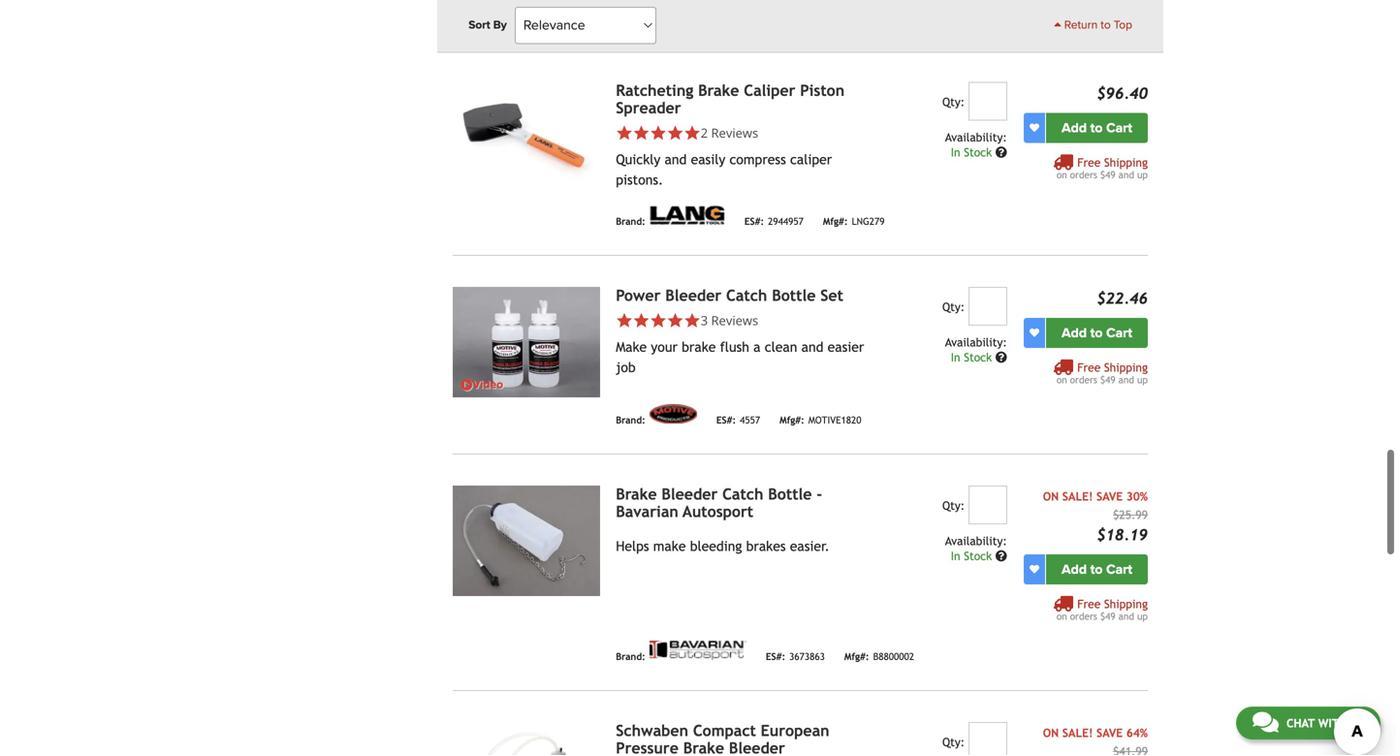 Task type: describe. For each thing, give the bounding box(es) containing it.
free shipping on orders $49 and up for $22.46
[[1057, 361, 1148, 385]]

on for $96.40
[[1057, 169, 1067, 180]]

sale! for on sale!                         save 64%
[[1063, 726, 1093, 740]]

3673863
[[790, 651, 825, 662]]

add to cart for $22.46
[[1062, 325, 1133, 341]]

es#3673863 - b8800002 - brake bleeder catch bottle - bavarian autosport - helps make bleeding brakes easier. - bav auto tools - audi bmw volkswagen mercedes benz mini porsche image
[[453, 486, 600, 596]]

comments image
[[1253, 711, 1279, 734]]

brand: for power
[[616, 415, 646, 426]]

motive1820
[[809, 415, 862, 426]]

3
[[701, 312, 708, 329]]

caliper
[[790, 152, 832, 167]]

qty: for power bleeder catch bottle set
[[943, 300, 965, 313]]

ratcheting
[[616, 81, 694, 99]]

orders for $96.40
[[1070, 169, 1098, 180]]

bav auto tools - corporate logo image
[[650, 641, 747, 660]]

$18.19
[[1097, 526, 1148, 544]]

mfg#: for brake bleeder catch bottle - bavarian autosport
[[845, 651, 869, 662]]

stock for $22.46
[[964, 350, 992, 364]]

on for $22.46
[[1057, 374, 1067, 385]]

es#: 2944957
[[745, 216, 804, 227]]

compact
[[693, 722, 756, 740]]

bottle for -
[[768, 485, 812, 503]]

sale! for on sale!                         save 30% $25.99 $18.19
[[1063, 489, 1093, 503]]

helps
[[616, 538, 649, 554]]

qty: for ratcheting brake caliper piston spreader
[[943, 95, 965, 108]]

set
[[821, 286, 844, 304]]

european
[[761, 722, 830, 740]]

2944957
[[768, 216, 804, 227]]

mfg#: b8800002
[[845, 651, 914, 662]]

your
[[651, 339, 678, 355]]

question circle image for $96.40
[[996, 146, 1007, 158]]

bleeder for power
[[666, 286, 722, 304]]

save for on sale!                         save 30% $25.99 $18.19
[[1097, 489, 1123, 503]]

chat with us
[[1287, 717, 1364, 730]]

4 qty: from the top
[[943, 735, 965, 749]]

star image for power
[[667, 312, 684, 329]]

3 reviews
[[701, 312, 759, 329]]

add for $96.40
[[1062, 120, 1087, 136]]

mfg#: for ratcheting brake caliper piston spreader
[[823, 216, 848, 227]]

to for add to cart "button" related to $22.46
[[1091, 325, 1103, 341]]

compress
[[730, 152, 786, 167]]

4557
[[740, 415, 760, 426]]

cart for $96.40
[[1106, 120, 1133, 136]]

save for on sale!                         save 64%
[[1097, 726, 1123, 740]]

in for $96.40
[[951, 145, 961, 159]]

power bleeder catch bottle set
[[616, 286, 844, 304]]

3 add from the top
[[1062, 561, 1087, 578]]

bottle for set
[[772, 286, 816, 304]]

64%
[[1127, 726, 1148, 740]]

free for $96.40
[[1078, 155, 1101, 169]]

3 shipping from the top
[[1104, 597, 1148, 611]]

reviews for catch
[[711, 312, 759, 329]]

easily
[[691, 152, 726, 167]]

3 cart from the top
[[1106, 561, 1133, 578]]

return to top
[[1062, 18, 1133, 32]]

return to top link
[[1054, 16, 1133, 34]]

es#: 3673863
[[766, 651, 825, 662]]

brand: for brake
[[616, 651, 646, 662]]

brake bleeder catch bottle - bavarian autosport
[[616, 485, 823, 521]]

to for $96.40's add to cart "button"
[[1091, 120, 1103, 136]]

clean
[[765, 339, 798, 355]]

power bleeder catch bottle set link
[[616, 286, 844, 304]]

stock for $96.40
[[964, 145, 992, 159]]

on for on sale!                         save 30% $25.99 $18.19
[[1043, 489, 1059, 503]]

add to cart button for $96.40
[[1046, 113, 1148, 143]]

3 orders from the top
[[1070, 611, 1098, 622]]

brand: for ratcheting
[[616, 216, 646, 227]]

add to wish list image for $96.40
[[1030, 123, 1040, 133]]

caliper
[[744, 81, 796, 99]]

ratcheting brake caliper piston spreader
[[616, 81, 845, 117]]

1 3 reviews link from the left
[[616, 312, 867, 329]]

bavarian
[[616, 503, 679, 521]]

$25.99
[[1113, 508, 1148, 521]]

3 in from the top
[[951, 549, 961, 563]]

in stock for $22.46
[[951, 350, 996, 364]]

schwaben - corporate logo image
[[650, 8, 708, 20]]

es#: 4557
[[716, 415, 760, 426]]

3 free shipping on orders $49 and up from the top
[[1057, 597, 1148, 622]]

chat
[[1287, 717, 1315, 730]]

brakes
[[746, 538, 786, 554]]

2 3 reviews link from the left
[[701, 312, 759, 329]]

availability: for $96.40
[[945, 130, 1007, 144]]

question circle image for $22.46
[[996, 351, 1007, 363]]

30%
[[1127, 489, 1148, 503]]

spreader
[[616, 99, 681, 117]]

add to cart button for $22.46
[[1046, 318, 1148, 348]]

3 stock from the top
[[964, 549, 992, 563]]

easier
[[828, 339, 864, 355]]

free shipping on orders $49 and up for $96.40
[[1057, 155, 1148, 180]]

make your brake flush a clean and easier job
[[616, 339, 864, 375]]

quickly
[[616, 152, 661, 167]]

quickly and easily compress caliper pistons.
[[616, 152, 832, 187]]

es#: for -
[[766, 651, 786, 662]]

brake inside the schwaben compact european pressure brake bleeder
[[683, 739, 724, 755]]

to left top
[[1101, 18, 1111, 32]]

es#: for set
[[716, 415, 736, 426]]

make
[[653, 538, 686, 554]]

bleeder inside the schwaben compact european pressure brake bleeder
[[729, 739, 785, 755]]

job
[[616, 360, 636, 375]]

up for $96.40
[[1137, 169, 1148, 180]]

$96.40
[[1097, 84, 1148, 102]]

pressure
[[616, 739, 679, 755]]

brake inside ratcheting brake caliper piston spreader
[[698, 81, 739, 99]]

es#3022314 - 018222sch01a - schwaben compact european pressure brake bleeder - bleed brakes like a pro with this perfect diy sized 400cc brake bleeder - schwaben - audi bmw volkswagen mercedes benz mini image
[[453, 722, 600, 755]]

pistons.
[[616, 172, 663, 187]]

b8800002
[[873, 651, 914, 662]]

cart for $22.46
[[1106, 325, 1133, 341]]

up for $22.46
[[1137, 374, 1148, 385]]

qty: for brake bleeder catch bottle - bavarian autosport
[[943, 499, 965, 512]]

sort
[[469, 18, 490, 32]]

schwaben compact european pressure brake bleeder link
[[616, 722, 830, 755]]



Task type: vqa. For each thing, say whether or not it's contained in the screenshot.
middle Mfg#:
yes



Task type: locate. For each thing, give the bounding box(es) containing it.
$49
[[1101, 169, 1116, 180], [1101, 374, 1116, 385], [1101, 611, 1116, 622]]

1 vertical spatial cart
[[1106, 325, 1133, 341]]

to down $18.19
[[1091, 561, 1103, 578]]

with
[[1319, 717, 1347, 730]]

by
[[493, 18, 507, 32]]

3 on from the top
[[1057, 611, 1067, 622]]

power
[[616, 286, 661, 304]]

2 sale! from the top
[[1063, 726, 1093, 740]]

sale!
[[1063, 489, 1093, 503], [1063, 726, 1093, 740]]

2 stock from the top
[[964, 350, 992, 364]]

2 vertical spatial stock
[[964, 549, 992, 563]]

in
[[951, 145, 961, 159], [951, 350, 961, 364], [951, 549, 961, 563]]

$49 down $96.40
[[1101, 169, 1116, 180]]

es#: left 3673863
[[766, 651, 786, 662]]

add to cart
[[1062, 120, 1133, 136], [1062, 325, 1133, 341], [1062, 561, 1133, 578]]

schwaben
[[616, 722, 689, 740]]

2 vertical spatial question circle image
[[996, 550, 1007, 562]]

free down $96.40
[[1078, 155, 1101, 169]]

1 on from the top
[[1043, 489, 1059, 503]]

helps make bleeding brakes easier.
[[616, 538, 830, 554]]

1 shipping from the top
[[1104, 155, 1148, 169]]

reviews right 2 in the right of the page
[[711, 124, 759, 141]]

1 horizontal spatial es#:
[[745, 216, 764, 227]]

2 vertical spatial availability:
[[945, 534, 1007, 548]]

1 vertical spatial on
[[1057, 374, 1067, 385]]

lng279
[[852, 216, 885, 227]]

1 vertical spatial add to cart
[[1062, 325, 1133, 341]]

brake up helps
[[616, 485, 657, 503]]

add to cart down $96.40
[[1062, 120, 1133, 136]]

free shipping on orders $49 and up
[[1057, 155, 1148, 180], [1057, 361, 1148, 385], [1057, 597, 1148, 622]]

0 vertical spatial add to wish list image
[[1030, 123, 1040, 133]]

shipping down $22.46
[[1104, 361, 1148, 374]]

1 free shipping on orders $49 and up from the top
[[1057, 155, 1148, 180]]

-
[[817, 485, 823, 503]]

free shipping on orders $49 and up down $96.40
[[1057, 155, 1148, 180]]

2 on from the top
[[1043, 726, 1059, 740]]

add to wish list image for $22.46
[[1030, 328, 1040, 338]]

to down $22.46
[[1091, 325, 1103, 341]]

mfg#: right "4557"
[[780, 415, 805, 426]]

add to cart button down $22.46
[[1046, 318, 1148, 348]]

in stock
[[951, 145, 996, 159], [951, 350, 996, 364], [951, 549, 996, 563]]

qty:
[[943, 95, 965, 108], [943, 300, 965, 313], [943, 499, 965, 512], [943, 735, 965, 749]]

up
[[1137, 169, 1148, 180], [1137, 374, 1148, 385], [1137, 611, 1148, 622]]

3 availability: from the top
[[945, 534, 1007, 548]]

1 cart from the top
[[1106, 120, 1133, 136]]

es#: left 2944957
[[745, 216, 764, 227]]

1 save from the top
[[1097, 489, 1123, 503]]

catch up helps make bleeding brakes easier.
[[723, 485, 764, 503]]

es#2944957 - lng279 - ratcheting brake caliper piston spreader - quickly and easily compress caliper pistons. - lang - audi bmw volkswagen mercedes benz mini porsche image
[[453, 82, 600, 192]]

on
[[1057, 169, 1067, 180], [1057, 374, 1067, 385], [1057, 611, 1067, 622]]

$49 for $96.40
[[1101, 169, 1116, 180]]

orders down $18.19
[[1070, 611, 1098, 622]]

3 reviews link up the flush
[[616, 312, 867, 329]]

brand:
[[616, 11, 646, 22], [616, 216, 646, 227], [616, 415, 646, 426], [616, 651, 646, 662]]

mfg#: lng279
[[823, 216, 885, 227]]

1 add to cart button from the top
[[1046, 113, 1148, 143]]

catch up 3 reviews
[[726, 286, 767, 304]]

0 vertical spatial bleeder
[[666, 286, 722, 304]]

1 vertical spatial shipping
[[1104, 361, 1148, 374]]

es#: for spreader
[[745, 216, 764, 227]]

and
[[665, 152, 687, 167], [1119, 169, 1135, 180], [802, 339, 824, 355], [1119, 374, 1135, 385], [1119, 611, 1135, 622]]

and left "easily"
[[665, 152, 687, 167]]

and inside make your brake flush a clean and easier job
[[802, 339, 824, 355]]

and down $96.40
[[1119, 169, 1135, 180]]

cart down $22.46
[[1106, 325, 1133, 341]]

free down $18.19
[[1078, 597, 1101, 611]]

1 vertical spatial add
[[1062, 325, 1087, 341]]

2 vertical spatial add to cart
[[1062, 561, 1133, 578]]

2 reviews link up compress
[[616, 124, 867, 141]]

1 vertical spatial $49
[[1101, 374, 1116, 385]]

mfg#:
[[823, 216, 848, 227], [780, 415, 805, 426], [845, 651, 869, 662]]

2 vertical spatial bleeder
[[729, 739, 785, 755]]

1 vertical spatial free
[[1078, 361, 1101, 374]]

$49 down $18.19
[[1101, 611, 1116, 622]]

shipping for $22.46
[[1104, 361, 1148, 374]]

$22.46
[[1097, 289, 1148, 307]]

up down $18.19
[[1137, 611, 1148, 622]]

2 orders from the top
[[1070, 374, 1098, 385]]

catch inside 'brake bleeder catch bottle - bavarian autosport'
[[723, 485, 764, 503]]

shipping for $96.40
[[1104, 155, 1148, 169]]

2 vertical spatial brake
[[683, 739, 724, 755]]

2 vertical spatial up
[[1137, 611, 1148, 622]]

and right clean
[[802, 339, 824, 355]]

free for $22.46
[[1078, 361, 1101, 374]]

1 vertical spatial question circle image
[[996, 351, 1007, 363]]

in stock for $96.40
[[951, 145, 996, 159]]

free shipping on orders $49 and up down $18.19
[[1057, 597, 1148, 622]]

$49 down $22.46
[[1101, 374, 1116, 385]]

brake up 2 reviews
[[698, 81, 739, 99]]

and inside quickly and easily compress caliper pistons.
[[665, 152, 687, 167]]

sale! left 64%
[[1063, 726, 1093, 740]]

2 vertical spatial on
[[1057, 611, 1067, 622]]

1 vertical spatial orders
[[1070, 374, 1098, 385]]

2 brand: from the top
[[616, 216, 646, 227]]

0 vertical spatial in stock
[[951, 145, 996, 159]]

save left '30%'
[[1097, 489, 1123, 503]]

bottle
[[772, 286, 816, 304], [768, 485, 812, 503]]

a
[[754, 339, 761, 355]]

2 vertical spatial add
[[1062, 561, 1087, 578]]

2 vertical spatial $49
[[1101, 611, 1116, 622]]

to down $96.40
[[1091, 120, 1103, 136]]

0 horizontal spatial es#:
[[716, 415, 736, 426]]

availability:
[[945, 130, 1007, 144], [945, 335, 1007, 349], [945, 534, 1007, 548]]

brand: left motive - corporate logo
[[616, 415, 646, 426]]

None number field
[[969, 82, 1007, 121], [969, 287, 1007, 326], [969, 486, 1007, 524], [969, 722, 1007, 755], [969, 82, 1007, 121], [969, 287, 1007, 326], [969, 486, 1007, 524], [969, 722, 1007, 755]]

bottle left 'set'
[[772, 286, 816, 304]]

on sale!                         save 30% $25.99 $18.19
[[1043, 489, 1148, 544]]

1 vertical spatial sale!
[[1063, 726, 1093, 740]]

brake bleeder catch bottle - bavarian autosport link
[[616, 485, 823, 521]]

1 in stock from the top
[[951, 145, 996, 159]]

1 vertical spatial mfg#:
[[780, 415, 805, 426]]

orders for $22.46
[[1070, 374, 1098, 385]]

0 vertical spatial up
[[1137, 169, 1148, 180]]

1 vertical spatial brake
[[616, 485, 657, 503]]

bottle left -
[[768, 485, 812, 503]]

2 question circle image from the top
[[996, 351, 1007, 363]]

2 free from the top
[[1078, 361, 1101, 374]]

1 vertical spatial reviews
[[711, 312, 759, 329]]

stock
[[964, 145, 992, 159], [964, 350, 992, 364], [964, 549, 992, 563]]

2 qty: from the top
[[943, 300, 965, 313]]

brake inside 'brake bleeder catch bottle - bavarian autosport'
[[616, 485, 657, 503]]

on sale!                         save 64%
[[1043, 726, 1148, 740]]

make
[[616, 339, 647, 355]]

free
[[1078, 155, 1101, 169], [1078, 361, 1101, 374], [1078, 597, 1101, 611]]

0 vertical spatial shipping
[[1104, 155, 1148, 169]]

3 reviews link down power bleeder catch bottle set link
[[701, 312, 759, 329]]

1 up from the top
[[1137, 169, 1148, 180]]

to for 1st add to cart "button" from the bottom of the page
[[1091, 561, 1103, 578]]

brake
[[682, 339, 716, 355]]

on left 64%
[[1043, 726, 1059, 740]]

2 vertical spatial shipping
[[1104, 597, 1148, 611]]

save left 64%
[[1097, 726, 1123, 740]]

0 vertical spatial on
[[1057, 169, 1067, 180]]

1 vertical spatial bottle
[[768, 485, 812, 503]]

on
[[1043, 489, 1059, 503], [1043, 726, 1059, 740]]

catch for set
[[726, 286, 767, 304]]

2 shipping from the top
[[1104, 361, 1148, 374]]

brand: left the bav auto tools - corporate logo
[[616, 651, 646, 662]]

4 brand: from the top
[[616, 651, 646, 662]]

1 vertical spatial up
[[1137, 374, 1148, 385]]

0 vertical spatial sale!
[[1063, 489, 1093, 503]]

0 vertical spatial in
[[951, 145, 961, 159]]

2 availability: from the top
[[945, 335, 1007, 349]]

1 vertical spatial in stock
[[951, 350, 996, 364]]

3 free from the top
[[1078, 597, 1101, 611]]

1 question circle image from the top
[[996, 146, 1007, 158]]

add for $22.46
[[1062, 325, 1087, 341]]

brand: left schwaben - corporate logo
[[616, 11, 646, 22]]

0 vertical spatial stock
[[964, 145, 992, 159]]

es#: left "4557"
[[716, 415, 736, 426]]

1 vertical spatial add to cart button
[[1046, 318, 1148, 348]]

2 add to cart from the top
[[1062, 325, 1133, 341]]

and down $18.19
[[1119, 611, 1135, 622]]

1 vertical spatial catch
[[723, 485, 764, 503]]

star image
[[667, 124, 684, 141], [633, 312, 650, 329], [667, 312, 684, 329]]

free down $22.46
[[1078, 361, 1101, 374]]

0 vertical spatial brake
[[698, 81, 739, 99]]

2 vertical spatial in stock
[[951, 549, 996, 563]]

2 add from the top
[[1062, 325, 1087, 341]]

orders down $22.46
[[1070, 374, 1098, 385]]

on inside on sale!                         save 30% $25.99 $18.19
[[1043, 489, 1059, 503]]

1 free from the top
[[1078, 155, 1101, 169]]

3 add to cart from the top
[[1062, 561, 1133, 578]]

2 vertical spatial orders
[[1070, 611, 1098, 622]]

bottle inside 'brake bleeder catch bottle - bavarian autosport'
[[768, 485, 812, 503]]

2 vertical spatial free shipping on orders $49 and up
[[1057, 597, 1148, 622]]

sort by
[[469, 18, 507, 32]]

cart
[[1106, 120, 1133, 136], [1106, 325, 1133, 341], [1106, 561, 1133, 578]]

3 add to cart button from the top
[[1046, 554, 1148, 585]]

1 add to cart from the top
[[1062, 120, 1133, 136]]

mfg#: motive1820
[[780, 415, 862, 426]]

3 qty: from the top
[[943, 499, 965, 512]]

bleeder for brake
[[662, 485, 718, 503]]

1 add from the top
[[1062, 120, 1087, 136]]

1 qty: from the top
[[943, 95, 965, 108]]

0 vertical spatial $49
[[1101, 169, 1116, 180]]

flush
[[720, 339, 750, 355]]

0 vertical spatial cart
[[1106, 120, 1133, 136]]

on left '30%'
[[1043, 489, 1059, 503]]

reviews down power bleeder catch bottle set link
[[711, 312, 759, 329]]

add to cart down $18.19
[[1062, 561, 1133, 578]]

cart down $18.19
[[1106, 561, 1133, 578]]

2 vertical spatial add to cart button
[[1046, 554, 1148, 585]]

2 vertical spatial in
[[951, 549, 961, 563]]

0 vertical spatial add to cart
[[1062, 120, 1133, 136]]

0 vertical spatial on
[[1043, 489, 1059, 503]]

2 reviews link down ratcheting brake caliper piston spreader
[[701, 124, 759, 141]]

add to cart button down $96.40
[[1046, 113, 1148, 143]]

lang - corporate logo image
[[650, 205, 725, 225]]

mfg#: for power bleeder catch bottle set
[[780, 415, 805, 426]]

brake
[[698, 81, 739, 99], [616, 485, 657, 503], [683, 739, 724, 755]]

2 vertical spatial mfg#:
[[845, 651, 869, 662]]

ratcheting brake caliper piston spreader link
[[616, 81, 845, 117]]

star image left 2 in the right of the page
[[667, 124, 684, 141]]

1 vertical spatial on
[[1043, 726, 1059, 740]]

0 vertical spatial add
[[1062, 120, 1087, 136]]

3 question circle image from the top
[[996, 550, 1007, 562]]

1 reviews from the top
[[711, 124, 759, 141]]

2 free shipping on orders $49 and up from the top
[[1057, 361, 1148, 385]]

shipping
[[1104, 155, 1148, 169], [1104, 361, 1148, 374], [1104, 597, 1148, 611]]

1 add to wish list image from the top
[[1030, 123, 1040, 133]]

sale! left '30%'
[[1063, 489, 1093, 503]]

2
[[701, 124, 708, 141]]

1 $49 from the top
[[1101, 169, 1116, 180]]

and down $22.46
[[1119, 374, 1135, 385]]

1 vertical spatial save
[[1097, 726, 1123, 740]]

0 vertical spatial add to cart button
[[1046, 113, 1148, 143]]

brand: down pistons.
[[616, 216, 646, 227]]

0 vertical spatial free shipping on orders $49 and up
[[1057, 155, 1148, 180]]

0 vertical spatial availability:
[[945, 130, 1007, 144]]

1 vertical spatial free shipping on orders $49 and up
[[1057, 361, 1148, 385]]

0 vertical spatial free
[[1078, 155, 1101, 169]]

bleeding
[[690, 538, 742, 554]]

top
[[1114, 18, 1133, 32]]

3 in stock from the top
[[951, 549, 996, 563]]

2 $49 from the top
[[1101, 374, 1116, 385]]

on for on sale!                         save 64%
[[1043, 726, 1059, 740]]

1 vertical spatial es#:
[[716, 415, 736, 426]]

shipping down $18.19
[[1104, 597, 1148, 611]]

caret up image
[[1054, 18, 1062, 30]]

sale! inside on sale!                         save 30% $25.99 $18.19
[[1063, 489, 1093, 503]]

1 availability: from the top
[[945, 130, 1007, 144]]

2 cart from the top
[[1106, 325, 1133, 341]]

chat with us link
[[1236, 707, 1381, 740]]

0 vertical spatial save
[[1097, 489, 1123, 503]]

return
[[1065, 18, 1098, 32]]

1 vertical spatial stock
[[964, 350, 992, 364]]

star image
[[616, 124, 633, 141], [633, 124, 650, 141], [650, 124, 667, 141], [684, 124, 701, 141], [616, 312, 633, 329], [650, 312, 667, 329], [684, 312, 701, 329]]

star image for ratcheting
[[667, 124, 684, 141]]

3 brand: from the top
[[616, 415, 646, 426]]

easier.
[[790, 538, 830, 554]]

shipping down $96.40
[[1104, 155, 1148, 169]]

add to cart button down $18.19
[[1046, 554, 1148, 585]]

0 vertical spatial question circle image
[[996, 146, 1007, 158]]

2 add to wish list image from the top
[[1030, 328, 1040, 338]]

add to wish list image
[[1030, 565, 1040, 574]]

1 vertical spatial add to wish list image
[[1030, 328, 1040, 338]]

star image up your
[[667, 312, 684, 329]]

reviews for caliper
[[711, 124, 759, 141]]

2 in from the top
[[951, 350, 961, 364]]

in for $22.46
[[951, 350, 961, 364]]

es#4557 - motive1820 - power bleeder catch bottle set - make your brake flush a clean and easier job - motive - audi bmw volkswagen mercedes benz mini porsche image
[[453, 287, 600, 397]]

2 2 reviews link from the left
[[701, 124, 759, 141]]

es#:
[[745, 216, 764, 227], [716, 415, 736, 426], [766, 651, 786, 662]]

star image down power
[[633, 312, 650, 329]]

free shipping on orders $49 and up down $22.46
[[1057, 361, 1148, 385]]

2 vertical spatial cart
[[1106, 561, 1133, 578]]

0 vertical spatial es#:
[[745, 216, 764, 227]]

$49 for $22.46
[[1101, 374, 1116, 385]]

2 add to cart button from the top
[[1046, 318, 1148, 348]]

piston
[[800, 81, 845, 99]]

3 $49 from the top
[[1101, 611, 1116, 622]]

3 up from the top
[[1137, 611, 1148, 622]]

1 vertical spatial bleeder
[[662, 485, 718, 503]]

1 sale! from the top
[[1063, 489, 1093, 503]]

add to cart button
[[1046, 113, 1148, 143], [1046, 318, 1148, 348], [1046, 554, 1148, 585]]

bleeder
[[666, 286, 722, 304], [662, 485, 718, 503], [729, 739, 785, 755]]

2 vertical spatial es#:
[[766, 651, 786, 662]]

2 save from the top
[[1097, 726, 1123, 740]]

1 orders from the top
[[1070, 169, 1098, 180]]

availability: for $22.46
[[945, 335, 1007, 349]]

question circle image
[[996, 146, 1007, 158], [996, 351, 1007, 363], [996, 550, 1007, 562]]

us
[[1351, 717, 1364, 730]]

0 vertical spatial reviews
[[711, 124, 759, 141]]

1 vertical spatial availability:
[[945, 335, 1007, 349]]

0 vertical spatial bottle
[[772, 286, 816, 304]]

up down $22.46
[[1137, 374, 1148, 385]]

1 vertical spatial in
[[951, 350, 961, 364]]

1 brand: from the top
[[616, 11, 646, 22]]

up down $96.40
[[1137, 169, 1148, 180]]

orders down $96.40
[[1070, 169, 1098, 180]]

schwaben compact european pressure brake bleeder
[[616, 722, 830, 755]]

bleeder inside 'brake bleeder catch bottle - bavarian autosport'
[[662, 485, 718, 503]]

1 stock from the top
[[964, 145, 992, 159]]

2 vertical spatial free
[[1078, 597, 1101, 611]]

2 reviews from the top
[[711, 312, 759, 329]]

add to cart down $22.46
[[1062, 325, 1133, 341]]

1 in from the top
[[951, 145, 961, 159]]

to
[[1101, 18, 1111, 32], [1091, 120, 1103, 136], [1091, 325, 1103, 341], [1091, 561, 1103, 578]]

mfg#: left lng279
[[823, 216, 848, 227]]

cart down $96.40
[[1106, 120, 1133, 136]]

0 vertical spatial orders
[[1070, 169, 1098, 180]]

motive - corporate logo image
[[650, 404, 697, 424]]

2 in stock from the top
[[951, 350, 996, 364]]

2 on from the top
[[1057, 374, 1067, 385]]

1 2 reviews link from the left
[[616, 124, 867, 141]]

autosport
[[683, 503, 754, 521]]

brake right pressure at left
[[683, 739, 724, 755]]

orders
[[1070, 169, 1098, 180], [1070, 374, 1098, 385], [1070, 611, 1098, 622]]

catch
[[726, 286, 767, 304], [723, 485, 764, 503]]

save inside on sale!                         save 30% $25.99 $18.19
[[1097, 489, 1123, 503]]

reviews
[[711, 124, 759, 141], [711, 312, 759, 329]]

save
[[1097, 489, 1123, 503], [1097, 726, 1123, 740]]

2 horizontal spatial es#:
[[766, 651, 786, 662]]

0 vertical spatial mfg#:
[[823, 216, 848, 227]]

add
[[1062, 120, 1087, 136], [1062, 325, 1087, 341], [1062, 561, 1087, 578]]

2 up from the top
[[1137, 374, 1148, 385]]

1 on from the top
[[1057, 169, 1067, 180]]

mfg#: left b8800002 in the bottom right of the page
[[845, 651, 869, 662]]

catch for -
[[723, 485, 764, 503]]

2 reviews
[[701, 124, 759, 141]]

add to wish list image
[[1030, 123, 1040, 133], [1030, 328, 1040, 338]]

0 vertical spatial catch
[[726, 286, 767, 304]]

add to cart for $96.40
[[1062, 120, 1133, 136]]



